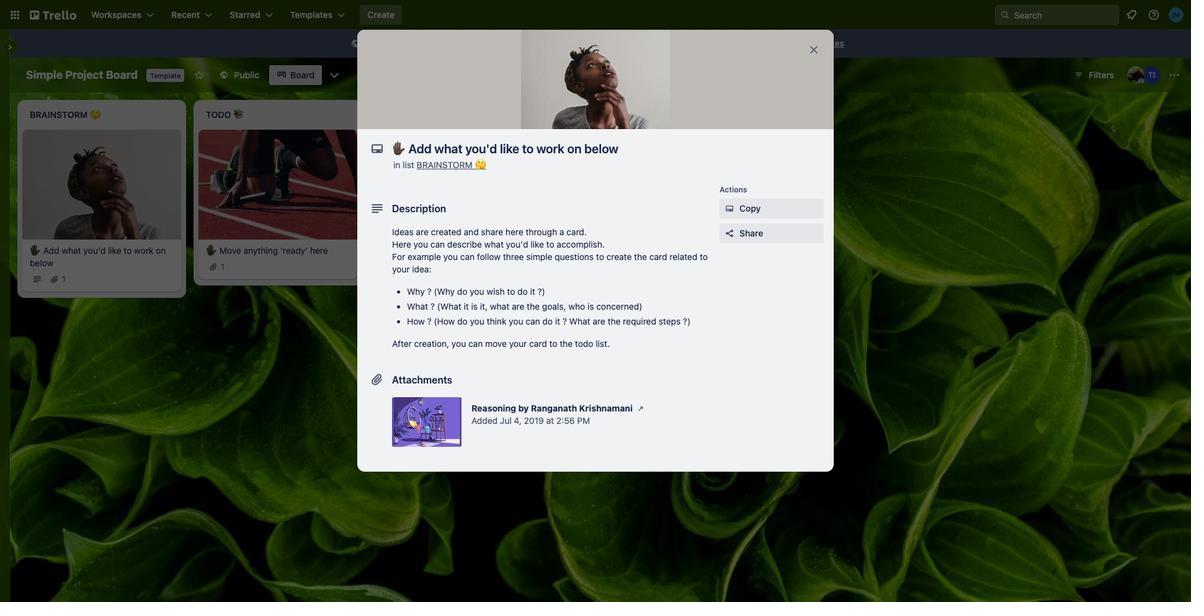 Task type: describe. For each thing, give the bounding box(es) containing it.
card.
[[567, 227, 587, 237]]

? left (what
[[431, 301, 435, 312]]

board
[[646, 38, 670, 48]]

dmugisha (dmugisha) image
[[1128, 66, 1145, 84]]

to inside why  ? (why do you wish to do it ?) what ? (what it  is it, what are the goals, who is concerned) how  ? (how do you think you can do it ? what are the required steps ?)
[[507, 286, 516, 297]]

✋🏿 move anything 'ready' here link
[[206, 244, 350, 257]]

create
[[607, 251, 632, 262]]

on for anyone
[[509, 38, 519, 48]]

project
[[65, 68, 103, 81]]

0 notifications image
[[1125, 7, 1140, 22]]

jul
[[500, 415, 512, 426]]

ideas
[[392, 227, 414, 237]]

4,
[[514, 415, 522, 426]]

is left public
[[384, 38, 390, 48]]

is down concerned)
[[608, 319, 614, 328]]

steps
[[659, 316, 681, 327]]

1 horizontal spatial your
[[510, 338, 527, 349]]

added jul 4, 2019 at 2:56 pm
[[472, 415, 591, 426]]

show menu image
[[1169, 69, 1181, 81]]

here
[[392, 239, 412, 250]]

to left the 3
[[550, 338, 558, 349]]

create board from template
[[616, 38, 730, 48]]

who
[[569, 301, 586, 312]]

actually
[[484, 245, 515, 256]]

1 for ✋🏿 move anything 'ready' here
[[221, 262, 224, 271]]

filters button
[[1071, 65, 1119, 85]]

is inside ✋🏿 move anything that is actually started here
[[475, 245, 482, 256]]

1 vertical spatial card
[[591, 319, 606, 328]]

card template 📝
[[559, 302, 631, 313]]

anything for 'ready'
[[244, 245, 278, 256]]

2019
[[524, 415, 544, 426]]

public
[[400, 38, 424, 48]]

this is a public template for anyone on the internet to copy.
[[364, 38, 602, 48]]

required
[[623, 316, 657, 327]]

back to home image
[[30, 5, 76, 25]]

list
[[403, 160, 415, 170]]

sm image for reasoning by ranganath krishnamani
[[635, 402, 647, 415]]

jeremy miller (jeremymiller198) image
[[1170, 7, 1185, 22]]

the left the 3
[[560, 338, 573, 349]]

why
[[407, 286, 425, 297]]

templates
[[804, 38, 845, 48]]

goals,
[[542, 301, 566, 312]]

started
[[382, 257, 411, 268]]

you'd inside ideas are created and share here through a card. here you can describe what you'd like to accomplish. for example you can follow three simple questions to create the card related to your idea:
[[506, 239, 529, 250]]

(why
[[434, 286, 455, 297]]

follow
[[477, 251, 501, 262]]

is left it, at the left of the page
[[472, 301, 478, 312]]

create board from template link
[[609, 34, 738, 53]]

? right how
[[427, 316, 432, 327]]

in list brainstorm 🤔
[[394, 160, 486, 170]]

description
[[392, 203, 447, 214]]

is right who
[[588, 301, 594, 312]]

✋🏿 for ✋🏿 move anything 'ready' here
[[206, 245, 217, 256]]

you right think
[[509, 316, 524, 327]]

wish
[[487, 286, 505, 297]]

from inside ✋🏿 move anything from doing to done here
[[633, 245, 652, 256]]

more
[[781, 38, 802, 48]]

✋🏿 for ✋🏿 move anything that is actually started here
[[382, 245, 394, 256]]

✋🏿 move anything from doing to done here
[[559, 245, 687, 268]]

below
[[30, 257, 54, 268]]

describe
[[448, 239, 482, 250]]

explore
[[748, 38, 778, 48]]

how
[[407, 316, 425, 327]]

sm image for actions
[[724, 202, 736, 215]]

at
[[547, 415, 554, 426]]

in
[[394, 160, 401, 170]]

that
[[457, 245, 473, 256]]

by
[[519, 403, 529, 413]]

can left move at the left of page
[[469, 338, 483, 349]]

the down concerned)
[[608, 316, 621, 327]]

create button
[[360, 5, 402, 25]]

reasoning by ranganath krishnamani
[[472, 403, 633, 413]]

ideas are created and share here through a card. here you can describe what you'd like to accomplish. for example you can follow three simple questions to create the card related to your idea:
[[392, 227, 708, 274]]

1 for ✋🏿 move anything that is actually started here
[[397, 274, 401, 284]]

✋🏿 for ✋🏿 add what you'd like to work on below
[[30, 245, 41, 256]]

like inside ✋🏿 add what you'd like to work on below
[[108, 245, 121, 256]]

here inside ✋🏿 move anything that is actually started here
[[413, 257, 431, 268]]

to left 'copy.'
[[570, 38, 578, 48]]

📝
[[619, 302, 631, 313]]

and
[[464, 227, 479, 237]]

can inside why  ? (why do you wish to do it ?) what ? (what it  is it, what are the goals, who is concerned) how  ? (how do you think you can do it ? what are the required steps ?)
[[526, 316, 540, 327]]

sm image
[[350, 38, 362, 50]]

brainstorm 🤔 link
[[417, 160, 486, 170]]

filters
[[1090, 70, 1115, 80]]

ranganath
[[531, 403, 577, 413]]

what inside why  ? (why do you wish to do it ?) what ? (what it  is it, what are the goals, who is concerned) how  ? (how do you think you can do it ? what are the required steps ?)
[[490, 301, 510, 312]]

todo
[[575, 338, 594, 349]]

/
[[578, 336, 580, 346]]

created
[[431, 227, 462, 237]]

to left "create"
[[597, 251, 605, 262]]

search image
[[1001, 10, 1011, 20]]

✋🏿 add what you'd like to work on below link
[[30, 244, 174, 269]]

Board name text field
[[20, 65, 144, 85]]

do right wish
[[518, 286, 528, 297]]

after creation, you can move your card to the todo list.
[[392, 338, 610, 349]]

2 template from the left
[[694, 38, 730, 48]]

idea:
[[412, 264, 432, 274]]

like inside ideas are created and share here through a card. here you can describe what you'd like to accomplish. for example you can follow three simple questions to create the card related to your idea:
[[531, 239, 544, 250]]

copy
[[740, 203, 761, 214]]

internet
[[536, 38, 567, 48]]

to inside ✋🏿 move anything from doing to done here
[[679, 245, 687, 256]]

do right the (why
[[457, 286, 468, 297]]

simple project board
[[26, 68, 138, 81]]

simple
[[26, 68, 63, 81]]

(how
[[434, 316, 455, 327]]

card
[[559, 302, 578, 313]]

you up example in the top left of the page
[[414, 239, 428, 250]]

on for work
[[156, 245, 166, 256]]

are inside ideas are created and share here through a card. here you can describe what you'd like to accomplish. for example you can follow three simple questions to create the card related to your idea:
[[416, 227, 429, 237]]

anyone
[[477, 38, 506, 48]]

actions
[[720, 185, 748, 194]]

3
[[574, 336, 578, 346]]

0 vertical spatial a
[[393, 38, 397, 48]]

this for this is a public template for anyone on the internet to copy.
[[364, 38, 381, 48]]

customize views image
[[329, 69, 341, 81]]

here inside ideas are created and share here through a card. here you can describe what you'd like to accomplish. for example you can follow three simple questions to create the card related to your idea:
[[506, 227, 524, 237]]

open information menu image
[[1149, 9, 1161, 21]]

brainstorm
[[417, 160, 473, 170]]

2 vertical spatial are
[[593, 316, 606, 327]]

after
[[392, 338, 412, 349]]



Task type: locate. For each thing, give the bounding box(es) containing it.
0 horizontal spatial your
[[392, 264, 410, 274]]

3 / 4
[[574, 336, 585, 346]]

sm image right krishnamani
[[635, 402, 647, 415]]

like
[[531, 239, 544, 250], [108, 245, 121, 256]]

1 vertical spatial template
[[580, 302, 617, 313]]

0 vertical spatial sm image
[[724, 202, 736, 215]]

this card is a template.
[[574, 319, 655, 328]]

1 vertical spatial a
[[560, 227, 565, 237]]

✋🏿 inside ✋🏿 move anything from doing to done here
[[559, 245, 570, 256]]

sm image down actions
[[724, 202, 736, 215]]

the
[[521, 38, 534, 48], [635, 251, 648, 262], [527, 301, 540, 312], [608, 316, 621, 327], [560, 338, 573, 349]]

on inside ✋🏿 add what you'd like to work on below
[[156, 245, 166, 256]]

create inside button
[[368, 9, 395, 20]]

anything for that
[[420, 245, 454, 256]]

board
[[106, 68, 138, 81], [291, 70, 315, 80]]

template left star or unstar board icon
[[150, 71, 181, 79]]

anything
[[244, 245, 278, 256], [420, 245, 454, 256], [596, 245, 631, 256]]

move inside ✋🏿 move anything that is actually started here
[[396, 245, 418, 256]]

here right for
[[413, 257, 431, 268]]

2 vertical spatial a
[[616, 319, 620, 328]]

template up this card is a template. at the bottom of page
[[580, 302, 617, 313]]

are right ideas on the left top of the page
[[416, 227, 429, 237]]

what right add
[[62, 245, 81, 256]]

0 vertical spatial ?)
[[538, 286, 546, 297]]

work
[[134, 245, 154, 256]]

1 anything from the left
[[244, 245, 278, 256]]

you'd right add
[[83, 245, 106, 256]]

here right 'ready'
[[310, 245, 328, 256]]

why  ? (why do you wish to do it ?) what ? (what it  is it, what are the goals, who is concerned) how  ? (how do you think you can do it ? what are the required steps ?)
[[407, 286, 691, 327]]

0 horizontal spatial on
[[156, 245, 166, 256]]

simple
[[527, 251, 553, 262]]

is right "that"
[[475, 245, 482, 256]]

to right doing
[[679, 245, 687, 256]]

a inside ideas are created and share here through a card. here you can describe what you'd like to accomplish. for example you can follow three simple questions to create the card related to your idea:
[[560, 227, 565, 237]]

move for ✋🏿 move anything from doing to done here
[[572, 245, 594, 256]]

'ready'
[[280, 245, 308, 256]]

for
[[464, 38, 475, 48]]

what up think
[[490, 301, 510, 312]]

card inside ideas are created and share here through a card. here you can describe what you'd like to accomplish. for example you can follow three simple questions to create the card related to your idea:
[[650, 251, 668, 262]]

1 horizontal spatial it
[[531, 286, 536, 297]]

1 vertical spatial create
[[616, 38, 644, 48]]

do
[[457, 286, 468, 297], [518, 286, 528, 297], [458, 316, 468, 327], [543, 316, 553, 327]]

are down card template 📝 on the bottom of page
[[593, 316, 606, 327]]

you up it, at the left of the page
[[470, 286, 485, 297]]

anything down created
[[420, 245, 454, 256]]

anything left 'ready'
[[244, 245, 278, 256]]

from right the board
[[672, 38, 692, 48]]

template left for
[[426, 38, 462, 48]]

1 vertical spatial on
[[156, 245, 166, 256]]

2 ✋🏿 from the left
[[206, 245, 217, 256]]

copy.
[[580, 38, 602, 48]]

1 vertical spatial your
[[510, 338, 527, 349]]

a
[[393, 38, 397, 48], [560, 227, 565, 237], [616, 319, 620, 328]]

0 horizontal spatial board
[[106, 68, 138, 81]]

it
[[531, 286, 536, 297], [464, 301, 469, 312], [555, 316, 561, 327]]

?) right the steps
[[683, 316, 691, 327]]

on right anyone
[[509, 38, 519, 48]]

sm image inside copy link
[[724, 202, 736, 215]]

share
[[481, 227, 504, 237]]

doing
[[654, 245, 677, 256]]

0 horizontal spatial template
[[426, 38, 462, 48]]

? down card
[[563, 316, 567, 327]]

0 vertical spatial create
[[368, 9, 395, 20]]

move for ✋🏿 move anything 'ready' here
[[220, 245, 241, 256]]

what up how
[[407, 301, 428, 312]]

krishnamani
[[580, 403, 633, 413]]

share button
[[720, 223, 824, 243]]

✋🏿
[[30, 245, 41, 256], [206, 245, 217, 256], [382, 245, 394, 256], [559, 245, 570, 256]]

a left public
[[393, 38, 397, 48]]

do down goals, on the left of page
[[543, 316, 553, 327]]

0 horizontal spatial sm image
[[635, 402, 647, 415]]

are
[[416, 227, 429, 237], [512, 301, 525, 312], [593, 316, 606, 327]]

0 vertical spatial card
[[650, 251, 668, 262]]

1 down started
[[397, 274, 401, 284]]

from
[[672, 38, 692, 48], [633, 245, 652, 256]]

concerned)
[[597, 301, 643, 312]]

1 horizontal spatial from
[[672, 38, 692, 48]]

0 horizontal spatial ?)
[[538, 286, 546, 297]]

move inside ✋🏿 move anything from doing to done here
[[572, 245, 594, 256]]

card left related
[[650, 251, 668, 262]]

you'd inside ✋🏿 add what you'd like to work on below
[[83, 245, 106, 256]]

2 horizontal spatial it
[[555, 316, 561, 327]]

board inside text field
[[106, 68, 138, 81]]

1 horizontal spatial template
[[694, 38, 730, 48]]

the right "create"
[[635, 251, 648, 262]]

1 ✋🏿 from the left
[[30, 245, 41, 256]]

anything inside ✋🏿 move anything from doing to done here
[[596, 245, 631, 256]]

explore more templates
[[748, 38, 845, 48]]

1 vertical spatial ?)
[[683, 316, 691, 327]]

?) up goals, on the left of page
[[538, 286, 546, 297]]

on
[[509, 38, 519, 48], [156, 245, 166, 256]]

your down for
[[392, 264, 410, 274]]

2:56
[[557, 415, 575, 426]]

to left work
[[124, 245, 132, 256]]

attachments
[[392, 374, 453, 386]]

0 horizontal spatial 1
[[62, 274, 66, 284]]

4 ✋🏿 from the left
[[559, 245, 570, 256]]

0 horizontal spatial this
[[364, 38, 381, 48]]

here
[[506, 227, 524, 237], [310, 245, 328, 256], [413, 257, 431, 268], [581, 257, 599, 268]]

🤔
[[475, 160, 486, 170]]

here right share
[[506, 227, 524, 237]]

move
[[486, 338, 507, 349]]

1 move from the left
[[220, 245, 241, 256]]

2 horizontal spatial are
[[593, 316, 606, 327]]

here down accomplish.
[[581, 257, 599, 268]]

✋🏿 for ✋🏿 move anything from doing to done here
[[559, 245, 570, 256]]

share
[[740, 228, 764, 238]]

1 horizontal spatial a
[[560, 227, 565, 237]]

card template 📝 link
[[559, 302, 703, 314]]

3 anything from the left
[[596, 245, 631, 256]]

board link
[[270, 65, 322, 85]]

from left doing
[[633, 245, 652, 256]]

1 vertical spatial are
[[512, 301, 525, 312]]

0 horizontal spatial template
[[150, 71, 181, 79]]

0 horizontal spatial create
[[368, 9, 395, 20]]

pm
[[578, 415, 591, 426]]

added
[[472, 415, 498, 426]]

what
[[407, 301, 428, 312], [570, 316, 591, 327]]

think
[[487, 316, 507, 327]]

you'd up three
[[506, 239, 529, 250]]

is
[[384, 38, 390, 48], [475, 245, 482, 256], [472, 301, 478, 312], [588, 301, 594, 312], [608, 319, 614, 328]]

2 horizontal spatial move
[[572, 245, 594, 256]]

0 vertical spatial your
[[392, 264, 410, 274]]

on right work
[[156, 245, 166, 256]]

4
[[580, 336, 585, 346]]

here inside ✋🏿 move anything from doing to done here
[[581, 257, 599, 268]]

0 vertical spatial are
[[416, 227, 429, 237]]

this
[[364, 38, 381, 48], [574, 319, 588, 328]]

2 horizontal spatial anything
[[596, 245, 631, 256]]

1 horizontal spatial sm image
[[724, 202, 736, 215]]

1 horizontal spatial 1
[[221, 262, 224, 271]]

1 horizontal spatial on
[[509, 38, 519, 48]]

1 horizontal spatial anything
[[420, 245, 454, 256]]

a down concerned)
[[616, 319, 620, 328]]

like up the simple
[[531, 239, 544, 250]]

1 vertical spatial from
[[633, 245, 652, 256]]

what down who
[[570, 316, 591, 327]]

1 horizontal spatial create
[[616, 38, 644, 48]]

✋🏿 inside ✋🏿 add what you'd like to work on below
[[30, 245, 41, 256]]

related
[[670, 251, 698, 262]]

what inside ideas are created and share here through a card. here you can describe what you'd like to accomplish. for example you can follow three simple questions to create the card related to your idea:
[[485, 239, 504, 250]]

it down goals, on the left of page
[[555, 316, 561, 327]]

0 horizontal spatial what
[[407, 301, 428, 312]]

1 horizontal spatial what
[[570, 316, 591, 327]]

a left card.
[[560, 227, 565, 237]]

through
[[526, 227, 558, 237]]

what inside ✋🏿 add what you'd like to work on below
[[62, 245, 81, 256]]

the left the internet
[[521, 38, 534, 48]]

1 horizontal spatial move
[[396, 245, 418, 256]]

this for this card is a template.
[[574, 319, 588, 328]]

1 vertical spatial what
[[570, 316, 591, 327]]

0 horizontal spatial a
[[393, 38, 397, 48]]

2 horizontal spatial 1
[[397, 274, 401, 284]]

3 ✋🏿 from the left
[[382, 245, 394, 256]]

1 horizontal spatial card
[[591, 319, 606, 328]]

this up 3 / 4
[[574, 319, 588, 328]]

2 vertical spatial card
[[530, 338, 547, 349]]

questions
[[555, 251, 594, 262]]

reasoning
[[472, 403, 517, 413]]

you down 'describe' at left top
[[444, 251, 458, 262]]

can right think
[[526, 316, 540, 327]]

2 horizontal spatial a
[[616, 319, 620, 328]]

anything for from
[[596, 245, 631, 256]]

1 horizontal spatial you'd
[[506, 239, 529, 250]]

move for ✋🏿 move anything that is actually started here
[[396, 245, 418, 256]]

your right move at the left of page
[[510, 338, 527, 349]]

3 move from the left
[[572, 245, 594, 256]]

0 horizontal spatial anything
[[244, 245, 278, 256]]

the left goals, on the left of page
[[527, 301, 540, 312]]

to right wish
[[507, 286, 516, 297]]

you down (how at the bottom of page
[[452, 338, 466, 349]]

✋🏿 move anything that is actually started here
[[382, 245, 515, 268]]

0 vertical spatial on
[[509, 38, 519, 48]]

0 horizontal spatial from
[[633, 245, 652, 256]]

can down created
[[431, 239, 445, 250]]

0 horizontal spatial like
[[108, 245, 121, 256]]

2 move from the left
[[396, 245, 418, 256]]

create for create board from template
[[616, 38, 644, 48]]

1 vertical spatial it
[[464, 301, 469, 312]]

board right "project"
[[106, 68, 138, 81]]

copy link
[[720, 199, 824, 219]]

0 vertical spatial from
[[672, 38, 692, 48]]

this right sm image
[[364, 38, 381, 48]]

trello inspiration (inspiringtaco) image
[[1144, 66, 1162, 84]]

template left explore
[[694, 38, 730, 48]]

1 horizontal spatial board
[[291, 70, 315, 80]]

to right related
[[700, 251, 708, 262]]

what down share
[[485, 239, 504, 250]]

2 horizontal spatial card
[[650, 251, 668, 262]]

anything right questions on the top of the page
[[596, 245, 631, 256]]

1 horizontal spatial this
[[574, 319, 588, 328]]

1 template from the left
[[426, 38, 462, 48]]

✋🏿 move anything 'ready' here
[[206, 245, 328, 256]]

1 horizontal spatial ?)
[[683, 316, 691, 327]]

it,
[[480, 301, 488, 312]]

sm image
[[724, 202, 736, 215], [635, 402, 647, 415]]

example
[[408, 251, 441, 262]]

create
[[368, 9, 395, 20], [616, 38, 644, 48]]

0 horizontal spatial you'd
[[83, 245, 106, 256]]

0 vertical spatial what
[[407, 301, 428, 312]]

it down the simple
[[531, 286, 536, 297]]

1 down "✋🏿 move anything 'ready' here"
[[221, 262, 224, 271]]

board left customize views icon
[[291, 70, 315, 80]]

three
[[503, 251, 524, 262]]

2 anything from the left
[[420, 245, 454, 256]]

1 horizontal spatial like
[[531, 239, 544, 250]]

? right why
[[427, 286, 432, 297]]

None text field
[[386, 138, 796, 160]]

0 horizontal spatial are
[[416, 227, 429, 237]]

accomplish.
[[557, 239, 605, 250]]

?
[[427, 286, 432, 297], [431, 301, 435, 312], [427, 316, 432, 327], [563, 316, 567, 327]]

0 vertical spatial it
[[531, 286, 536, 297]]

done
[[559, 257, 579, 268]]

create for create
[[368, 9, 395, 20]]

1 vertical spatial sm image
[[635, 402, 647, 415]]

✋🏿 move anything from doing to done here link
[[559, 244, 703, 269]]

explore more templates link
[[740, 34, 852, 53]]

1 horizontal spatial template
[[580, 302, 617, 313]]

Search field
[[1011, 6, 1119, 24]]

like left work
[[108, 245, 121, 256]]

0 horizontal spatial card
[[530, 338, 547, 349]]

creation,
[[414, 338, 450, 349]]

0 horizontal spatial it
[[464, 301, 469, 312]]

to down through
[[547, 239, 555, 250]]

to inside ✋🏿 add what you'd like to work on below
[[124, 245, 132, 256]]

card down card template 📝 on the bottom of page
[[591, 319, 606, 328]]

the inside ideas are created and share here through a card. here you can describe what you'd like to accomplish. for example you can follow three simple questions to create the card related to your idea:
[[635, 251, 648, 262]]

your inside ideas are created and share here through a card. here you can describe what you'd like to accomplish. for example you can follow three simple questions to create the card related to your idea:
[[392, 264, 410, 274]]

for
[[392, 251, 406, 262]]

it right (what
[[464, 301, 469, 312]]

template
[[150, 71, 181, 79], [580, 302, 617, 313]]

2 vertical spatial it
[[555, 316, 561, 327]]

can down 'describe' at left top
[[461, 251, 475, 262]]

0 vertical spatial template
[[150, 71, 181, 79]]

1 down ✋🏿 add what you'd like to work on below
[[62, 274, 66, 284]]

1 horizontal spatial are
[[512, 301, 525, 312]]

✋🏿 inside ✋🏿 move anything that is actually started here
[[382, 245, 394, 256]]

you down it, at the left of the page
[[470, 316, 485, 327]]

can
[[431, 239, 445, 250], [461, 251, 475, 262], [526, 316, 540, 327], [469, 338, 483, 349]]

0 horizontal spatial move
[[220, 245, 241, 256]]

public
[[234, 70, 260, 80]]

anything inside ✋🏿 move anything that is actually started here
[[420, 245, 454, 256]]

0 vertical spatial this
[[364, 38, 381, 48]]

are right it, at the left of the page
[[512, 301, 525, 312]]

primary element
[[0, 0, 1192, 30]]

card left the 3
[[530, 338, 547, 349]]

star or unstar board image
[[195, 70, 204, 80]]

1 vertical spatial this
[[574, 319, 588, 328]]

do right (how at the bottom of page
[[458, 316, 468, 327]]

template.
[[622, 319, 655, 328]]

list.
[[596, 338, 610, 349]]

move
[[220, 245, 241, 256], [396, 245, 418, 256], [572, 245, 594, 256]]

what
[[485, 239, 504, 250], [62, 245, 81, 256], [490, 301, 510, 312]]



Task type: vqa. For each thing, say whether or not it's contained in the screenshot.
2nd Click to unstar this board. It will be removed from your starred list. image from the bottom of the page
no



